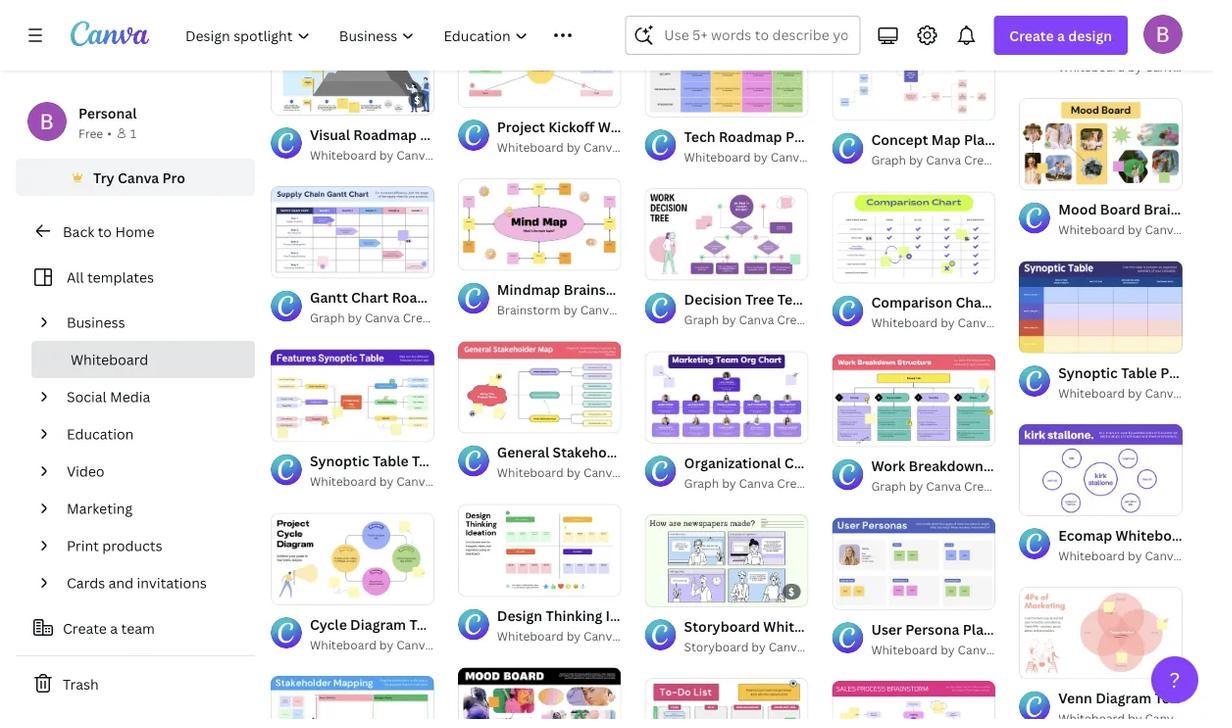 Task type: vqa. For each thing, say whether or not it's contained in the screenshot.
the Studio corresponding to Visual Roadmap Planning Whiteboard in Blue Basic Style image
yes



Task type: locate. For each thing, give the bounding box(es) containing it.
create
[[1009, 26, 1054, 45], [63, 619, 107, 638]]

print products link
[[59, 528, 243, 565]]

trash link
[[16, 665, 255, 704]]

by for synoptic table planning whiteboard in blue red modern professional style image at right top
[[1128, 385, 1142, 401]]

synoptic table team whiteboard in purple yellow pink simple colorful style image
[[271, 350, 434, 442]]

whiteboard up design thinking ideation whiteboard in green red yellow basic style image
[[497, 465, 564, 481]]

1 horizontal spatial $
[[788, 586, 795, 599]]

studio for cycle diagram team whiteboard in yellow blue green spaced color blocks style image
[[485, 637, 522, 653]]

whiteboard by canva creative studio for 'user persona planning whiteboard in grey blue pink spaced color blocks style' image
[[871, 642, 1083, 658]]

creati for mood board brainstorm whiteboard in yellow pink spaced color blocks style image whiteboard by canva creati link
[[1183, 222, 1214, 238]]

by right storyboard
[[752, 639, 766, 655]]

by up the sales process brainstorm whiteboard in pink purple tactile 3d style image
[[941, 642, 955, 658]]

back to home
[[63, 222, 154, 241]]

brainstorm by canva creative studio
[[497, 302, 706, 318]]

mood board brainstorm whiteboard in orange yellow trendy stickers style image
[[458, 668, 621, 720]]

organizational chart team whiteboard in royal purple pastel purple friendly professional style image
[[645, 352, 808, 444]]

whiteboard up stakeholder mapping whiteboard in blue pink basic style image
[[310, 637, 377, 653]]

marketing link
[[59, 490, 243, 528]]

1 whiteboard by canva creati link from the top
[[1058, 57, 1214, 76]]

canva for 'user persona planning whiteboard in grey blue pink spaced color blocks style' image
[[958, 642, 993, 658]]

back
[[63, 222, 94, 241]]

venn diagram team whiteboard in pink grey basic style image
[[1019, 587, 1183, 679]]

whiteboard for mood board brainstorm whiteboard in yellow pink spaced color blocks style image
[[1058, 222, 1125, 238]]

whiteboard up synoptic table planning whiteboard in blue red modern professional style image at right top
[[1058, 222, 1125, 238]]

video
[[67, 462, 105, 481]]

studio for 'mindmap brainstorm whiteboard in yellow pink trendy stickers style' image
[[669, 302, 706, 318]]

cards and invitations link
[[59, 565, 243, 602]]

whiteboard by canva creati up synoptic table planning whiteboard in blue red modern professional style image at right top
[[1058, 222, 1214, 238]]

by up the 'ecomap whiteboard in purple white simple and minimal style' image
[[1128, 385, 1142, 401]]

invitations
[[137, 574, 207, 593]]

studio for comparison chart team whiteboard in neon green purple friendly professional style image
[[1046, 315, 1083, 331]]

by for the storyboard whiteboard in pastel green black illustrative style image at the right bottom of the page
[[752, 639, 766, 655]]

0 vertical spatial create
[[1009, 26, 1054, 45]]

top level navigation element
[[173, 16, 582, 55], [173, 16, 578, 55]]

0 horizontal spatial create
[[63, 619, 107, 638]]

a inside button
[[110, 619, 118, 638]]

by up synoptic table team whiteboard in purple yellow pink simple colorful style image
[[348, 310, 362, 326]]

design
[[1068, 26, 1112, 45]]

whiteboard by canva creati for synoptic table planning whiteboard in blue red modern professional style image at right top
[[1058, 385, 1214, 401]]

studio for design thinking ideation whiteboard in green red yellow basic style image
[[672, 628, 709, 645]]

creative for 'mindmap brainstorm whiteboard in yellow pink trendy stickers style' image
[[618, 302, 666, 318]]

graph
[[871, 152, 906, 168], [310, 310, 345, 326], [684, 312, 719, 328], [684, 475, 719, 491], [871, 479, 906, 495]]

education
[[67, 425, 134, 444]]

4 creati from the top
[[1183, 548, 1214, 564]]

whiteboard up 'gantt chart roadmap whiteboard in blue purple pink sleek digitalism style' image
[[310, 147, 377, 163]]

project kickoff whiteboard in purple red basic style image
[[458, 15, 621, 107]]

graph by canva creative studio up synoptic table team whiteboard in purple yellow pink simple colorful style image
[[310, 310, 490, 326]]

by right brainstorm
[[563, 302, 577, 318]]

graph by canva creative studio up organizational chart team whiteboard in royal purple pastel purple friendly professional style image
[[684, 312, 865, 328]]

whiteboard for 'user persona planning whiteboard in grey blue pink spaced color blocks style' image
[[871, 642, 938, 658]]

try canva pro button
[[16, 159, 255, 196]]

graph up the storyboard whiteboard in pastel green black illustrative style image at the right bottom of the page
[[684, 475, 719, 491]]

mindmap brainstorm whiteboard in yellow pink trendy stickers style image
[[458, 178, 621, 270]]

graph by canva creative studio up comparison chart team whiteboard in neon green purple friendly professional style image
[[871, 152, 1052, 168]]

graph by canva creative studio link for work breakdown structure team whiteboard in red purple green trendy stickers style image
[[871, 477, 1052, 497]]

create inside dropdown button
[[1009, 26, 1054, 45]]

whiteboard by canva creative studio link for 'user persona planning whiteboard in grey blue pink spaced color blocks style' image
[[871, 640, 1083, 660]]

whiteboard by canva creative studio
[[497, 139, 709, 155], [310, 147, 522, 163], [684, 148, 896, 165], [871, 315, 1083, 331], [497, 465, 709, 481], [310, 474, 522, 490], [497, 628, 709, 645], [310, 637, 522, 653], [871, 642, 1083, 658]]

whiteboard by canva creati down bob builder icon
[[1058, 58, 1214, 75]]

mood board brainstorm whiteboard in yellow pink spaced color blocks style image
[[1019, 98, 1183, 190]]

whiteboard by canva creative studio link for synoptic table team whiteboard in purple yellow pink simple colorful style image
[[310, 472, 522, 492]]

create left design
[[1009, 26, 1054, 45]]

business link
[[59, 304, 243, 341]]

1 horizontal spatial create
[[1009, 26, 1054, 45]]

graph by canva creative studio link up 'user persona planning whiteboard in grey blue pink spaced color blocks style' image
[[871, 477, 1052, 497]]

graph up 'user persona planning whiteboard in grey blue pink spaced color blocks style' image
[[871, 479, 906, 495]]

1 horizontal spatial a
[[1057, 26, 1065, 45]]

by for visual roadmap planning whiteboard in blue basic style image at the left
[[379, 147, 394, 163]]

bob builder image
[[1143, 14, 1183, 54]]

graph for decision tree team whiteboard in purple pink green simple colorful style image
[[684, 312, 719, 328]]

storyboard whiteboard in pastel green black illustrative style image
[[645, 515, 808, 607]]

a left team
[[110, 619, 118, 638]]

whiteboard by canva creative studio link for comparison chart team whiteboard in neon green purple friendly professional style image
[[871, 314, 1083, 333]]

synoptic table planning whiteboard in blue red modern professional style image
[[1019, 261, 1183, 353]]

a inside dropdown button
[[1057, 26, 1065, 45]]

graph by canva creative studio for graph by canva creative studio link on top of comparison chart team whiteboard in neon green purple friendly professional style image
[[871, 152, 1052, 168]]

graph up synoptic table team whiteboard in purple yellow pink simple colorful style image
[[310, 310, 345, 326]]

by up 'user persona planning whiteboard in grey blue pink spaced color blocks style' image
[[909, 479, 923, 495]]

1 creati from the top
[[1183, 58, 1214, 75]]

Search search field
[[664, 17, 848, 54]]

by up the storyboard whiteboard in pastel green black illustrative style image at the right bottom of the page
[[722, 475, 736, 491]]

free •
[[78, 125, 112, 141]]

by for 'user persona planning whiteboard in grey blue pink spaced color blocks style' image
[[941, 642, 955, 658]]

graph up organizational chart team whiteboard in royal purple pastel purple friendly professional style image
[[684, 312, 719, 328]]

by up design thinking ideation whiteboard in green red yellow basic style image
[[567, 465, 581, 481]]

graph by canva creative studio link up the storyboard whiteboard in pastel green black illustrative style image at the right bottom of the page
[[684, 474, 865, 493]]

canva inside button
[[118, 168, 159, 187]]

canva for visual roadmap planning whiteboard in blue basic style image at the left
[[396, 147, 432, 163]]

whiteboard by canva creati up venn diagram team whiteboard in pink grey basic style image
[[1058, 548, 1214, 564]]

1 vertical spatial create
[[63, 619, 107, 638]]

whiteboard up cycle diagram team whiteboard in yellow blue green spaced color blocks style image
[[310, 474, 377, 490]]

whiteboard by canva creative studio link for general stakeholder map team whiteboard in red yellow purple trendy sticker style image
[[497, 464, 709, 483]]

cycle diagram team whiteboard in yellow blue green spaced color blocks style image
[[271, 513, 434, 605]]

a
[[1057, 26, 1065, 45], [110, 619, 118, 638]]

a left design
[[1057, 26, 1065, 45]]

whiteboard by canva creati up the 'ecomap whiteboard in purple white simple and minimal style' image
[[1058, 385, 1214, 401]]

graph by canva creative studio link up synoptic table team whiteboard in purple yellow pink simple colorful style image
[[310, 308, 490, 328]]

graph by canva creative studio up 'user persona planning whiteboard in grey blue pink spaced color blocks style' image
[[871, 479, 1052, 495]]

whiteboard up the sales process brainstorm whiteboard in pink purple tactile 3d style image
[[871, 642, 938, 658]]

0 vertical spatial a
[[1057, 26, 1065, 45]]

1 vertical spatial $
[[788, 586, 795, 599]]

whiteboard up mood board brainstorm whiteboard in orange yellow trendy stickers style image
[[497, 628, 564, 645]]

whiteboard for design thinking ideation whiteboard in green red yellow basic style image
[[497, 628, 564, 645]]

whiteboard
[[1058, 58, 1125, 75], [497, 139, 564, 155], [310, 147, 377, 163], [684, 148, 751, 165], [1058, 222, 1125, 238], [871, 315, 938, 331], [71, 351, 148, 369], [1058, 385, 1125, 401], [497, 465, 564, 481], [310, 474, 377, 490], [1058, 548, 1125, 564], [497, 628, 564, 645], [310, 637, 377, 653], [871, 642, 938, 658]]

create inside button
[[63, 619, 107, 638]]

creative
[[622, 139, 669, 155], [434, 147, 482, 163], [809, 148, 856, 165], [964, 152, 1012, 168], [618, 302, 666, 318], [403, 310, 450, 326], [777, 312, 825, 328], [996, 315, 1043, 331], [622, 465, 669, 481], [434, 474, 482, 490], [777, 475, 825, 491], [964, 479, 1012, 495], [622, 628, 669, 645], [434, 637, 482, 653], [807, 639, 854, 655], [996, 642, 1043, 658]]

general stakeholder map team whiteboard in red yellow purple trendy sticker style image
[[458, 341, 621, 433]]

graph by canva creative studio link up organizational chart team whiteboard in royal purple pastel purple friendly professional style image
[[684, 311, 865, 330]]

$
[[414, 93, 421, 106], [788, 586, 795, 599]]

cards and invitations
[[67, 574, 207, 593]]

whiteboard by canva creative studio link
[[497, 137, 709, 157], [310, 145, 522, 165], [684, 147, 896, 166], [871, 314, 1083, 333], [497, 464, 709, 483], [310, 472, 522, 492], [497, 627, 709, 647], [310, 635, 522, 655], [871, 640, 1083, 660]]

4 whiteboard by canva creati from the top
[[1058, 548, 1214, 564]]

2 creati from the top
[[1183, 222, 1214, 238]]

whiteboard by canva creative studio link for cycle diagram team whiteboard in yellow blue green spaced color blocks style image
[[310, 635, 522, 655]]

graph for work breakdown structure team whiteboard in red purple green trendy stickers style image
[[871, 479, 906, 495]]

whiteboard by canva creati
[[1058, 58, 1214, 75], [1058, 222, 1214, 238], [1058, 385, 1214, 401], [1058, 548, 1214, 564]]

marketing
[[67, 500, 132, 518]]

0 horizontal spatial $
[[414, 93, 421, 106]]

? button
[[1151, 657, 1198, 704]]

graph by canva creative studio link
[[871, 150, 1052, 170], [310, 308, 490, 328], [684, 311, 865, 330], [684, 474, 865, 493], [871, 477, 1052, 497]]

canva for synoptic table planning whiteboard in blue red modern professional style image at right top
[[1145, 385, 1180, 401]]

whiteboard for the 'ecomap whiteboard in purple white simple and minimal style' image
[[1058, 548, 1125, 564]]

create a design
[[1009, 26, 1112, 45]]

by up mood board brainstorm whiteboard in orange yellow trendy stickers style image
[[567, 628, 581, 645]]

4 whiteboard by canva creati link from the top
[[1058, 546, 1214, 566]]

comparison chart team whiteboard in neon green purple friendly professional style image
[[832, 191, 996, 283]]

all templates
[[67, 268, 154, 287]]

whiteboard by canva creati link up synoptic table planning whiteboard in blue red modern professional style image at right top
[[1058, 220, 1214, 240]]

by down bubble map whiteboard in yellow brown fun patterns illustrations style image
[[1128, 58, 1142, 75]]

3 whiteboard by canva creati link from the top
[[1058, 383, 1214, 403]]

canva
[[1145, 58, 1180, 75], [584, 139, 619, 155], [396, 147, 432, 163], [771, 148, 806, 165], [926, 152, 961, 168], [118, 168, 159, 187], [1145, 222, 1180, 238], [580, 302, 616, 318], [365, 310, 400, 326], [739, 312, 774, 328], [958, 315, 993, 331], [1145, 385, 1180, 401], [584, 465, 619, 481], [396, 474, 432, 490], [739, 475, 774, 491], [926, 479, 961, 495], [1145, 548, 1180, 564], [584, 628, 619, 645], [396, 637, 432, 653], [769, 639, 804, 655], [958, 642, 993, 658]]

0 horizontal spatial a
[[110, 619, 118, 638]]

creati
[[1183, 58, 1214, 75], [1183, 222, 1214, 238], [1183, 385, 1214, 401], [1183, 548, 1214, 564]]

back to home link
[[16, 212, 255, 251]]

graph by canva creative studio up the storyboard whiteboard in pastel green black illustrative style image at the right bottom of the page
[[684, 475, 865, 491]]

graph by canva creative studio
[[871, 152, 1052, 168], [310, 310, 490, 326], [684, 312, 865, 328], [684, 475, 865, 491], [871, 479, 1052, 495]]

create down cards
[[63, 619, 107, 638]]

whiteboard down design
[[1058, 58, 1125, 75]]

media
[[110, 388, 150, 406]]

creati for fourth whiteboard by canva creati link from the bottom
[[1183, 58, 1214, 75]]

by for synoptic table team whiteboard in purple yellow pink simple colorful style image
[[379, 474, 394, 490]]

create for create a team
[[63, 619, 107, 638]]

studio for synoptic table team whiteboard in purple yellow pink simple colorful style image
[[485, 474, 522, 490]]

1 vertical spatial a
[[110, 619, 118, 638]]

graph by canva creative studio link for 'gantt chart roadmap whiteboard in blue purple pink sleek digitalism style' image
[[310, 308, 490, 328]]

studio
[[672, 139, 709, 155], [485, 147, 522, 163], [859, 148, 896, 165], [1015, 152, 1052, 168], [669, 302, 706, 318], [453, 310, 490, 326], [827, 312, 865, 328], [1046, 315, 1083, 331], [672, 465, 709, 481], [485, 474, 522, 490], [827, 475, 865, 491], [1015, 479, 1052, 495], [672, 628, 709, 645], [485, 637, 522, 653], [857, 639, 894, 655], [1046, 642, 1083, 658]]

whiteboard up venn diagram team whiteboard in pink grey basic style image
[[1058, 548, 1125, 564]]

by up work breakdown structure team whiteboard in red purple green trendy stickers style image
[[941, 315, 955, 331]]

storyboard by canva creative studio link
[[684, 638, 894, 657]]

all
[[67, 268, 84, 287]]

whiteboard by canva creati link up the 'ecomap whiteboard in purple white simple and minimal style' image
[[1058, 383, 1214, 403]]

tech roadmap planning whiteboard in blue yellow pink spaced color blocks style image
[[645, 25, 808, 117]]

2 whiteboard by canva creati link from the top
[[1058, 220, 1214, 240]]

by for mood board brainstorm whiteboard in yellow pink spaced color blocks style image
[[1128, 222, 1142, 238]]

studio for visual roadmap planning whiteboard in blue basic style image at the left
[[485, 147, 522, 163]]

graph by canva creative studio link up comparison chart team whiteboard in neon green purple friendly professional style image
[[871, 150, 1052, 170]]

by
[[1128, 58, 1142, 75], [567, 139, 581, 155], [379, 147, 394, 163], [754, 148, 768, 165], [909, 152, 923, 168], [1128, 222, 1142, 238], [563, 302, 577, 318], [348, 310, 362, 326], [722, 312, 736, 328], [941, 315, 955, 331], [1128, 385, 1142, 401], [567, 465, 581, 481], [379, 474, 394, 490], [722, 475, 736, 491], [909, 479, 923, 495], [1128, 548, 1142, 564], [567, 628, 581, 645], [379, 637, 394, 653], [752, 639, 766, 655], [941, 642, 955, 658]]

None search field
[[625, 16, 860, 55]]

whiteboard by canva creative studio for design thinking ideation whiteboard in green red yellow basic style image
[[497, 628, 709, 645]]

whiteboard by canva creative studio for synoptic table team whiteboard in purple yellow pink simple colorful style image
[[310, 474, 522, 490]]

by for work breakdown structure team whiteboard in red purple green trendy stickers style image
[[909, 479, 923, 495]]

whiteboard up the 'ecomap whiteboard in purple white simple and minimal style' image
[[1058, 385, 1125, 401]]

a for design
[[1057, 26, 1065, 45]]

visual roadmap planning whiteboard in blue basic style image
[[271, 23, 434, 115]]

whiteboard up work breakdown structure team whiteboard in red purple green trendy stickers style image
[[871, 315, 938, 331]]

whiteboard by canva creati link down bob builder icon
[[1058, 57, 1214, 76]]

by up cycle diagram team whiteboard in yellow blue green spaced color blocks style image
[[379, 474, 394, 490]]

brainstorm by canva creative studio link
[[497, 300, 706, 320]]

ecomap whiteboard in purple white simple and minimal style image
[[1019, 424, 1183, 516]]

graph by canva creative studio for work breakdown structure team whiteboard in red purple green trendy stickers style image graph by canva creative studio link
[[871, 479, 1052, 495]]

by up synoptic table planning whiteboard in blue red modern professional style image at right top
[[1128, 222, 1142, 238]]

whiteboard by canva creative studio for general stakeholder map team whiteboard in red yellow purple trendy sticker style image
[[497, 465, 709, 481]]

by up venn diagram team whiteboard in pink grey basic style image
[[1128, 548, 1142, 564]]

whiteboard by canva creati link up venn diagram team whiteboard in pink grey basic style image
[[1058, 546, 1214, 566]]

graph for organizational chart team whiteboard in royal purple pastel purple friendly professional style image
[[684, 475, 719, 491]]

canva for comparison chart team whiteboard in neon green purple friendly professional style image
[[958, 315, 993, 331]]

?
[[1170, 666, 1180, 694]]

by up stakeholder mapping whiteboard in blue pink basic style image
[[379, 637, 394, 653]]

3 whiteboard by canva creati from the top
[[1058, 385, 1214, 401]]

by up organizational chart team whiteboard in royal purple pastel purple friendly professional style image
[[722, 312, 736, 328]]

3 creati from the top
[[1183, 385, 1214, 401]]

2 whiteboard by canva creati from the top
[[1058, 222, 1214, 238]]

whiteboard by canva creati link for mood board brainstorm whiteboard in yellow pink spaced color blocks style image
[[1058, 220, 1214, 240]]

whiteboard by canva creati link
[[1058, 57, 1214, 76], [1058, 220, 1214, 240], [1058, 383, 1214, 403], [1058, 546, 1214, 566]]

by for 'mindmap brainstorm whiteboard in yellow pink trendy stickers style' image
[[563, 302, 577, 318]]

0 vertical spatial $
[[414, 93, 421, 106]]

by up 'gantt chart roadmap whiteboard in blue purple pink sleek digitalism style' image
[[379, 147, 394, 163]]

canva for mood board brainstorm whiteboard in yellow pink spaced color blocks style image
[[1145, 222, 1180, 238]]



Task type: describe. For each thing, give the bounding box(es) containing it.
team
[[121, 619, 155, 638]]

creati for whiteboard by canva creati link associated with synoptic table planning whiteboard in blue red modern professional style image at right top
[[1183, 385, 1214, 401]]

social
[[67, 388, 107, 406]]

templates
[[87, 268, 154, 287]]

decision tree team whiteboard in purple pink green simple colorful style image
[[645, 188, 808, 280]]

creative for synoptic table team whiteboard in purple yellow pink simple colorful style image
[[434, 474, 482, 490]]

by for decision tree team whiteboard in purple pink green simple colorful style image
[[722, 312, 736, 328]]

brainstorm
[[497, 302, 560, 318]]

storyboard by canva creative studio
[[684, 639, 894, 655]]

canva for design thinking ideation whiteboard in green red yellow basic style image
[[584, 628, 619, 645]]

graph by canva creative studio for 'gantt chart roadmap whiteboard in blue purple pink sleek digitalism style' image's graph by canva creative studio link
[[310, 310, 490, 326]]

whiteboard by canva creative studio for cycle diagram team whiteboard in yellow blue green spaced color blocks style image
[[310, 637, 522, 653]]

whiteboard by canva creative studio link for design thinking ideation whiteboard in green red yellow basic style image
[[497, 627, 709, 647]]

cards
[[67, 574, 105, 593]]

by for design thinking ideation whiteboard in green red yellow basic style image
[[567, 628, 581, 645]]

graph by canva creative studio link for decision tree team whiteboard in purple pink green simple colorful style image
[[684, 311, 865, 330]]

social media link
[[59, 379, 243, 416]]

to
[[98, 222, 112, 241]]

stakeholder mapping whiteboard in blue pink basic style image
[[271, 676, 434, 720]]

by for the 'ecomap whiteboard in purple white simple and minimal style' image
[[1128, 548, 1142, 564]]

gantt chart roadmap whiteboard in blue purple pink sleek digitalism style image
[[271, 186, 434, 278]]

trash
[[63, 675, 99, 694]]

creative for visual roadmap planning whiteboard in blue basic style image at the left
[[434, 147, 482, 163]]

products
[[102, 537, 162, 556]]

to do list planning whiteboard in pink grey trendy stickers style image
[[645, 679, 808, 720]]

$ for storyboard
[[788, 586, 795, 599]]

print
[[67, 537, 99, 556]]

by for general stakeholder map team whiteboard in red yellow purple trendy sticker style image
[[567, 465, 581, 481]]

create a team button
[[16, 609, 255, 648]]

by for cycle diagram team whiteboard in yellow blue green spaced color blocks style image
[[379, 637, 394, 653]]

studio for general stakeholder map team whiteboard in red yellow purple trendy sticker style image
[[672, 465, 709, 481]]

creative for general stakeholder map team whiteboard in red yellow purple trendy sticker style image
[[622, 465, 669, 481]]

1
[[130, 125, 137, 141]]

canva for synoptic table team whiteboard in purple yellow pink simple colorful style image
[[396, 474, 432, 490]]

try
[[93, 168, 114, 187]]

creative for the storyboard whiteboard in pastel green black illustrative style image at the right bottom of the page
[[807, 639, 854, 655]]

a for team
[[110, 619, 118, 638]]

canva for the 'ecomap whiteboard in purple white simple and minimal style' image
[[1145, 548, 1180, 564]]

creative for comparison chart team whiteboard in neon green purple friendly professional style image
[[996, 315, 1043, 331]]

whiteboard up 'mindmap brainstorm whiteboard in yellow pink trendy stickers style' image
[[497, 139, 564, 155]]

by up decision tree team whiteboard in purple pink green simple colorful style image
[[754, 148, 768, 165]]

whiteboard for cycle diagram team whiteboard in yellow blue green spaced color blocks style image
[[310, 637, 377, 653]]

work breakdown structure team whiteboard in red purple green trendy stickers style image
[[832, 355, 996, 447]]

creative for cycle diagram team whiteboard in yellow blue green spaced color blocks style image
[[434, 637, 482, 653]]

bubble map whiteboard in yellow brown fun patterns illustrations style image
[[1019, 0, 1183, 26]]

education link
[[59, 416, 243, 453]]

whiteboard by canva creative studio link for visual roadmap planning whiteboard in blue basic style image at the left
[[310, 145, 522, 165]]

whiteboard by canva creative studio for visual roadmap planning whiteboard in blue basic style image at the left
[[310, 147, 522, 163]]

canva for organizational chart team whiteboard in royal purple pastel purple friendly professional style image
[[739, 475, 774, 491]]

graph by canva creative studio link for organizational chart team whiteboard in royal purple pastel purple friendly professional style image
[[684, 474, 865, 493]]

•
[[107, 125, 112, 141]]

whiteboard for comparison chart team whiteboard in neon green purple friendly professional style image
[[871, 315, 938, 331]]

by for organizational chart team whiteboard in royal purple pastel purple friendly professional style image
[[722, 475, 736, 491]]

creati for whiteboard by canva creati link related to the 'ecomap whiteboard in purple white simple and minimal style' image
[[1183, 548, 1214, 564]]

studio for 'gantt chart roadmap whiteboard in blue purple pink sleek digitalism style' image
[[453, 310, 490, 326]]

try canva pro
[[93, 168, 185, 187]]

studio for decision tree team whiteboard in purple pink green simple colorful style image
[[827, 312, 865, 328]]

whiteboard for synoptic table team whiteboard in purple yellow pink simple colorful style image
[[310, 474, 377, 490]]

whiteboard for general stakeholder map team whiteboard in red yellow purple trendy sticker style image
[[497, 465, 564, 481]]

whiteboard up social media
[[71, 351, 148, 369]]

creative for organizational chart team whiteboard in royal purple pastel purple friendly professional style image
[[777, 475, 825, 491]]

canva for 'gantt chart roadmap whiteboard in blue purple pink sleek digitalism style' image
[[365, 310, 400, 326]]

whiteboard by canva creati for the 'ecomap whiteboard in purple white simple and minimal style' image
[[1058, 548, 1214, 564]]

design thinking ideation whiteboard in green red yellow basic style image
[[458, 505, 621, 596]]

studio for organizational chart team whiteboard in royal purple pastel purple friendly professional style image
[[827, 475, 865, 491]]

create for create a design
[[1009, 26, 1054, 45]]

concept map planning whiteboard in purple green modern professional style image
[[832, 28, 996, 120]]

and
[[108, 574, 133, 593]]

studio for work breakdown structure team whiteboard in red purple green trendy stickers style image
[[1015, 479, 1052, 495]]

canva for the storyboard whiteboard in pastel green black illustrative style image at the right bottom of the page
[[769, 639, 804, 655]]

graph by canva creative studio for graph by canva creative studio link associated with decision tree team whiteboard in purple pink green simple colorful style image
[[684, 312, 865, 328]]

canva for 'mindmap brainstorm whiteboard in yellow pink trendy stickers style' image
[[580, 302, 616, 318]]

graph up comparison chart team whiteboard in neon green purple friendly professional style image
[[871, 152, 906, 168]]

sales process brainstorm whiteboard in pink purple tactile 3d style image
[[832, 681, 996, 720]]

all templates link
[[27, 259, 243, 296]]

pro
[[162, 168, 185, 187]]

whiteboard for visual roadmap planning whiteboard in blue basic style image at the left
[[310, 147, 377, 163]]

1 whiteboard by canva creati from the top
[[1058, 58, 1214, 75]]

whiteboard by canva creative studio for comparison chart team whiteboard in neon green purple friendly professional style image
[[871, 315, 1083, 331]]

creative for work breakdown structure team whiteboard in red purple green trendy stickers style image
[[964, 479, 1012, 495]]

whiteboard by canva creati link for the 'ecomap whiteboard in purple white simple and minimal style' image
[[1058, 546, 1214, 566]]

social media
[[67, 388, 150, 406]]

whiteboard by canva creati link for synoptic table planning whiteboard in blue red modern professional style image at right top
[[1058, 383, 1214, 403]]

storyboard
[[684, 639, 749, 655]]

create a design button
[[994, 16, 1128, 55]]

graph for 'gantt chart roadmap whiteboard in blue purple pink sleek digitalism style' image
[[310, 310, 345, 326]]

by up 'mindmap brainstorm whiteboard in yellow pink trendy stickers style' image
[[567, 139, 581, 155]]

$ for whiteboard
[[414, 93, 421, 106]]

by for comparison chart team whiteboard in neon green purple friendly professional style image
[[941, 315, 955, 331]]

print products
[[67, 537, 162, 556]]

creative for decision tree team whiteboard in purple pink green simple colorful style image
[[777, 312, 825, 328]]

studio for 'user persona planning whiteboard in grey blue pink spaced color blocks style' image
[[1046, 642, 1083, 658]]

business
[[67, 313, 125, 332]]

graph by canva creative studio for graph by canva creative studio link for organizational chart team whiteboard in royal purple pastel purple friendly professional style image
[[684, 475, 865, 491]]

creative for 'gantt chart roadmap whiteboard in blue purple pink sleek digitalism style' image
[[403, 310, 450, 326]]

whiteboard by canva creati for mood board brainstorm whiteboard in yellow pink spaced color blocks style image
[[1058, 222, 1214, 238]]

canva for general stakeholder map team whiteboard in red yellow purple trendy sticker style image
[[584, 465, 619, 481]]

personal
[[78, 103, 137, 122]]

canva for decision tree team whiteboard in purple pink green simple colorful style image
[[739, 312, 774, 328]]

create a team
[[63, 619, 155, 638]]

whiteboard up decision tree team whiteboard in purple pink green simple colorful style image
[[684, 148, 751, 165]]

home
[[115, 222, 154, 241]]

creative for 'user persona planning whiteboard in grey blue pink spaced color blocks style' image
[[996, 642, 1043, 658]]

creative for design thinking ideation whiteboard in green red yellow basic style image
[[622, 628, 669, 645]]

video link
[[59, 453, 243, 490]]

studio for the storyboard whiteboard in pastel green black illustrative style image at the right bottom of the page
[[857, 639, 894, 655]]

by up comparison chart team whiteboard in neon green purple friendly professional style image
[[909, 152, 923, 168]]

by for 'gantt chart roadmap whiteboard in blue purple pink sleek digitalism style' image
[[348, 310, 362, 326]]

canva for cycle diagram team whiteboard in yellow blue green spaced color blocks style image
[[396, 637, 432, 653]]

user persona planning whiteboard in grey blue pink spaced color blocks style image
[[832, 518, 996, 610]]

whiteboard for synoptic table planning whiteboard in blue red modern professional style image at right top
[[1058, 385, 1125, 401]]

free
[[78, 125, 103, 141]]



